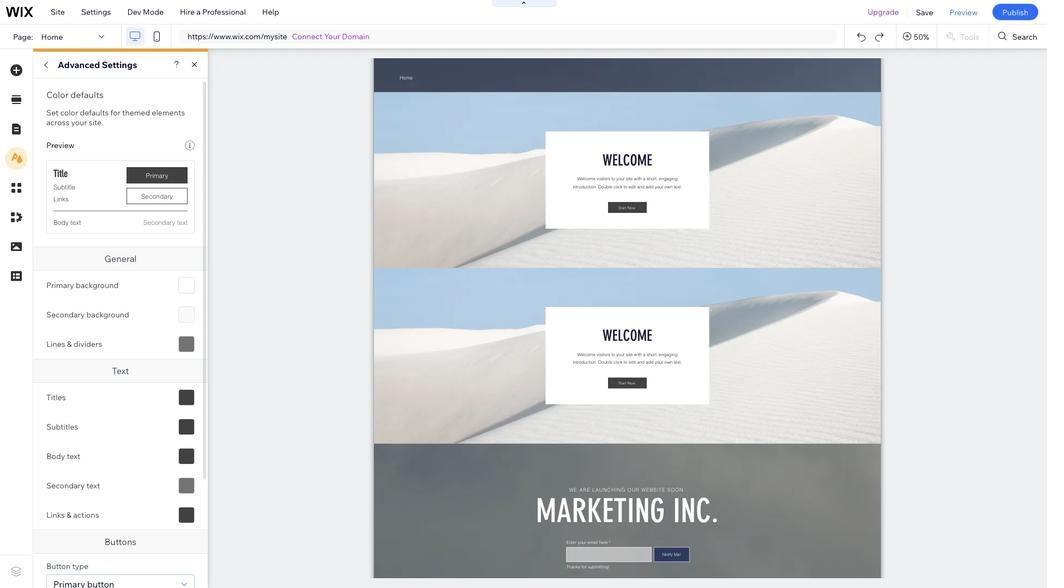 Task type: locate. For each thing, give the bounding box(es) containing it.
1 horizontal spatial preview
[[950, 7, 978, 17]]

upgrade
[[868, 7, 899, 17]]

title
[[53, 168, 68, 180]]

&
[[67, 340, 72, 349], [67, 511, 71, 521]]

domain
[[342, 32, 370, 41]]

0 vertical spatial settings
[[81, 7, 111, 17]]

secondary text
[[143, 219, 188, 227], [46, 482, 100, 491]]

actions
[[73, 511, 99, 521]]

primary background
[[46, 281, 118, 290]]

across
[[46, 118, 69, 127]]

your
[[324, 32, 340, 41]]

dev
[[127, 7, 141, 17]]

0 vertical spatial body text
[[53, 219, 81, 227]]

defaults up color
[[71, 89, 104, 100]]

color defaults
[[46, 89, 104, 100]]

& for lines
[[67, 340, 72, 349]]

1 vertical spatial defaults
[[80, 108, 109, 118]]

1 horizontal spatial secondary text
[[143, 219, 188, 227]]

dividers
[[74, 340, 102, 349]]

advanced settings
[[58, 59, 137, 70]]

body down subtitles
[[46, 452, 65, 462]]

0 vertical spatial defaults
[[71, 89, 104, 100]]

1 vertical spatial background
[[86, 310, 129, 320]]

primary button
[[127, 167, 188, 184]]

0 horizontal spatial primary
[[46, 281, 74, 290]]

defaults up site.
[[80, 108, 109, 118]]

0 vertical spatial primary
[[146, 172, 168, 180]]

secondary background
[[46, 310, 129, 320]]

preview
[[950, 7, 978, 17], [46, 141, 74, 150]]

hire
[[180, 7, 195, 17]]

search button
[[989, 25, 1047, 49]]

a
[[196, 7, 201, 17]]

2 & from the top
[[67, 511, 71, 521]]

links down the subtitle
[[53, 196, 69, 203]]

0 vertical spatial preview
[[950, 7, 978, 17]]

0 horizontal spatial preview
[[46, 141, 74, 150]]

1 horizontal spatial primary
[[146, 172, 168, 180]]

primary up secondary background
[[46, 281, 74, 290]]

settings left dev
[[81, 7, 111, 17]]

primary for primary background
[[46, 281, 74, 290]]

body text down the subtitle
[[53, 219, 81, 227]]

links left the actions
[[46, 511, 65, 521]]

preview button
[[941, 0, 986, 24]]

secondary text down secondary button
[[143, 219, 188, 227]]

preview up tools button
[[950, 7, 978, 17]]

body
[[53, 219, 69, 227], [46, 452, 65, 462]]

0 horizontal spatial secondary text
[[46, 482, 100, 491]]

links
[[53, 196, 69, 203], [46, 511, 65, 521]]

text
[[71, 219, 81, 227], [177, 219, 188, 227], [67, 452, 80, 462], [86, 482, 100, 491]]

set
[[46, 108, 59, 118]]

background up secondary background
[[76, 281, 118, 290]]

color
[[46, 89, 69, 100]]

background
[[76, 281, 118, 290], [86, 310, 129, 320]]

1 vertical spatial body
[[46, 452, 65, 462]]

connect
[[292, 32, 323, 41]]

secondary text up links & actions in the bottom left of the page
[[46, 482, 100, 491]]

themed
[[122, 108, 150, 118]]

0 vertical spatial &
[[67, 340, 72, 349]]

0 vertical spatial links
[[53, 196, 69, 203]]

& right lines
[[67, 340, 72, 349]]

primary
[[146, 172, 168, 180], [46, 281, 74, 290]]

secondary
[[141, 192, 173, 200], [143, 219, 175, 227], [46, 310, 85, 320], [46, 482, 85, 491]]

1 & from the top
[[67, 340, 72, 349]]

preview down across
[[46, 141, 74, 150]]

subtitle
[[53, 184, 75, 191]]

settings
[[81, 7, 111, 17], [102, 59, 137, 70]]

secondary up links & actions in the bottom left of the page
[[46, 482, 85, 491]]

publish
[[1002, 7, 1029, 17]]

primary inside button
[[146, 172, 168, 180]]

advanced
[[58, 59, 100, 70]]

body text down subtitles
[[46, 452, 80, 462]]

secondary down 'primary' button
[[141, 192, 173, 200]]

preview inside button
[[950, 7, 978, 17]]

settings right advanced
[[102, 59, 137, 70]]

1 vertical spatial primary
[[46, 281, 74, 290]]

& for links
[[67, 511, 71, 521]]

background up dividers
[[86, 310, 129, 320]]

primary up secondary button
[[146, 172, 168, 180]]

buttons
[[105, 537, 136, 548]]

defaults
[[71, 89, 104, 100], [80, 108, 109, 118]]

hire a professional
[[180, 7, 246, 17]]

subtitles
[[46, 423, 78, 432]]

0 vertical spatial secondary text
[[143, 219, 188, 227]]

text down the subtitle
[[71, 219, 81, 227]]

body text
[[53, 219, 81, 227], [46, 452, 80, 462]]

1 vertical spatial &
[[67, 511, 71, 521]]

& left the actions
[[67, 511, 71, 521]]

save
[[916, 7, 933, 17]]

body down the subtitle
[[53, 219, 69, 227]]

set color defaults for themed elements across your site.
[[46, 108, 185, 127]]

dev mode
[[127, 7, 164, 17]]

0 vertical spatial background
[[76, 281, 118, 290]]

links & actions
[[46, 511, 99, 521]]



Task type: describe. For each thing, give the bounding box(es) containing it.
1 vertical spatial secondary text
[[46, 482, 100, 491]]

background for secondary background
[[86, 310, 129, 320]]

text down subtitles
[[67, 452, 80, 462]]

button type
[[46, 562, 88, 572]]

your
[[71, 118, 87, 127]]

titles
[[46, 393, 66, 403]]

mode
[[143, 7, 164, 17]]

color
[[60, 108, 78, 118]]

50%
[[914, 32, 929, 41]]

for
[[110, 108, 120, 118]]

1 vertical spatial links
[[46, 511, 65, 521]]

tools button
[[937, 25, 989, 49]]

text up the actions
[[86, 482, 100, 491]]

tools
[[960, 32, 979, 41]]

secondary inside button
[[141, 192, 173, 200]]

1 vertical spatial settings
[[102, 59, 137, 70]]

secondary down secondary button
[[143, 219, 175, 227]]

type
[[72, 562, 88, 572]]

text
[[112, 366, 129, 377]]

primary for primary
[[146, 172, 168, 180]]

1 vertical spatial preview
[[46, 141, 74, 150]]

general
[[104, 254, 137, 264]]

lines & dividers
[[46, 340, 102, 349]]

elements
[[152, 108, 185, 118]]

home
[[41, 32, 63, 41]]

https://www.wix.com/mysite connect your domain
[[188, 32, 370, 41]]

background for primary background
[[76, 281, 118, 290]]

help
[[262, 7, 279, 17]]

0 vertical spatial body
[[53, 219, 69, 227]]

site.
[[89, 118, 103, 127]]

professional
[[202, 7, 246, 17]]

secondary up "lines & dividers"
[[46, 310, 85, 320]]

save button
[[908, 0, 941, 24]]

title subtitle links
[[53, 168, 75, 203]]

button
[[46, 562, 70, 572]]

links inside 'title subtitle links'
[[53, 196, 69, 203]]

defaults inside set color defaults for themed elements across your site.
[[80, 108, 109, 118]]

site
[[51, 7, 65, 17]]

publish button
[[992, 4, 1038, 20]]

https://www.wix.com/mysite
[[188, 32, 287, 41]]

text down secondary button
[[177, 219, 188, 227]]

lines
[[46, 340, 65, 349]]

search
[[1012, 32, 1037, 41]]

1 vertical spatial body text
[[46, 452, 80, 462]]

50% button
[[896, 25, 937, 49]]

secondary button
[[127, 188, 188, 205]]



Task type: vqa. For each thing, say whether or not it's contained in the screenshot.
The 50%
yes



